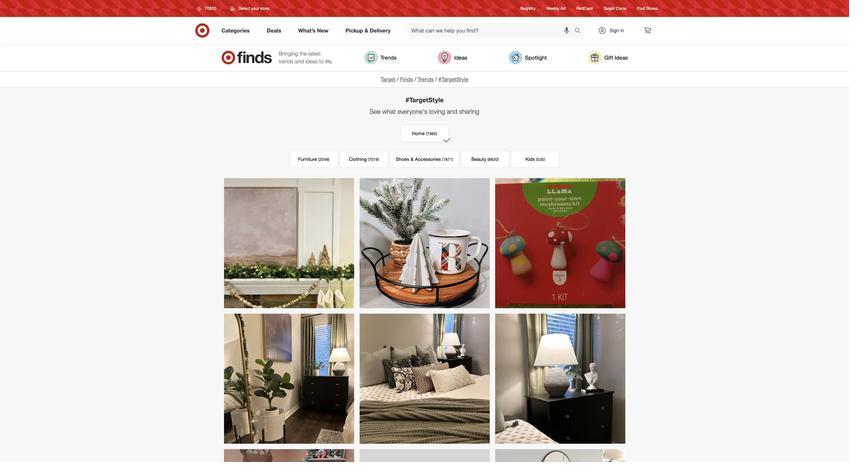 Task type: describe. For each thing, give the bounding box(es) containing it.
select your store button
[[226, 2, 274, 15]]

user image by @at.home.with.hilary image
[[224, 178, 354, 308]]

( for home
[[426, 131, 427, 136]]

select your store
[[239, 6, 269, 11]]

) for furniture
[[328, 157, 329, 162]]

pickup & delivery
[[345, 27, 391, 34]]

sign in link
[[592, 23, 635, 38]]

find
[[637, 6, 645, 11]]

) for clothing
[[378, 157, 379, 162]]

& for accessories
[[411, 156, 414, 162]]

redcard
[[577, 6, 593, 11]]

select
[[239, 6, 250, 11]]

what's new link
[[292, 23, 337, 38]]

ideas link
[[438, 51, 467, 64]]

new
[[317, 27, 329, 34]]

user image by @kirby_brandywinecottage image
[[495, 178, 625, 308]]

store
[[260, 6, 269, 11]]

kids ( 535 )
[[526, 156, 545, 162]]

sign in
[[610, 27, 624, 33]]

shoes
[[396, 156, 409, 162]]

7019
[[369, 157, 378, 162]]

spotlight link
[[509, 51, 547, 64]]

target circle
[[604, 6, 626, 11]]

3 user image by @alexandhome image from the left
[[495, 314, 625, 444]]

and for trends
[[295, 58, 304, 65]]

target for target circle
[[604, 6, 615, 11]]

2048
[[319, 157, 328, 162]]

to
[[319, 58, 324, 65]]

home ( 7365 )
[[412, 130, 437, 136]]

3 / from the left
[[435, 76, 437, 83]]

target circle link
[[604, 6, 626, 11]]

delivery
[[370, 27, 391, 34]]

categories
[[222, 27, 250, 34]]

8820
[[489, 157, 498, 162]]

#targetstyle link
[[438, 76, 468, 83]]

furniture ( 2048 )
[[298, 156, 329, 162]]

gift ideas link
[[588, 51, 628, 64]]

) for home
[[436, 131, 437, 136]]

circle
[[616, 6, 626, 11]]

furniture
[[298, 156, 317, 162]]

registry
[[521, 6, 536, 11]]

deals
[[267, 27, 281, 34]]

trends
[[279, 58, 294, 65]]

and for loving
[[447, 107, 457, 115]]

0 vertical spatial #targetstyle
[[438, 76, 468, 83]]

trends inside "link"
[[381, 54, 397, 61]]

7365
[[427, 131, 436, 136]]

0 horizontal spatial trends link
[[364, 51, 397, 64]]

beauty
[[471, 156, 486, 162]]

life.
[[325, 58, 333, 65]]

categories link
[[216, 23, 258, 38]]

( for furniture
[[318, 157, 319, 162]]

1 / from the left
[[397, 76, 399, 83]]

) for kids
[[544, 157, 545, 162]]

pickup
[[345, 27, 363, 34]]

1 ideas from the left
[[454, 54, 467, 61]]

shoes & accessories ( 1871 )
[[396, 156, 453, 162]]

( for kids
[[536, 157, 537, 162]]

user image by @morgandakin image
[[495, 449, 625, 462]]

weekly
[[546, 6, 559, 11]]

pickup & delivery link
[[340, 23, 399, 38]]

1 vertical spatial #targetstyle
[[405, 96, 444, 104]]

gift
[[604, 54, 613, 61]]

finds
[[400, 76, 413, 83]]

target / finds / trends / #targetstyle
[[381, 76, 468, 83]]

1 user image by @alexandhome image from the left
[[224, 314, 354, 444]]

loving
[[429, 107, 445, 115]]



Task type: locate. For each thing, give the bounding box(es) containing it.
( inside kids ( 535 )
[[536, 157, 537, 162]]

/ left finds
[[397, 76, 399, 83]]

( right kids
[[536, 157, 537, 162]]

trends link right finds link
[[418, 76, 434, 83]]

trends link
[[364, 51, 397, 64], [418, 76, 434, 83]]

& right shoes
[[411, 156, 414, 162]]

( right beauty
[[488, 157, 489, 162]]

and right loving
[[447, 107, 457, 115]]

registry link
[[521, 6, 536, 11]]

bringing
[[279, 50, 298, 57]]

target finds image
[[221, 51, 272, 64]]

/ right finds link
[[415, 76, 416, 83]]

) right home
[[436, 131, 437, 136]]

0 horizontal spatial target
[[381, 76, 396, 83]]

)
[[436, 131, 437, 136], [328, 157, 329, 162], [378, 157, 379, 162], [452, 157, 453, 162], [498, 157, 499, 162], [544, 157, 545, 162]]

) inside "furniture ( 2048 )"
[[328, 157, 329, 162]]

/
[[397, 76, 399, 83], [415, 76, 416, 83], [435, 76, 437, 83]]

) right the furniture at the top left of page
[[328, 157, 329, 162]]

1 vertical spatial &
[[411, 156, 414, 162]]

) inside home ( 7365 )
[[436, 131, 437, 136]]

gift ideas
[[604, 54, 628, 61]]

( inside "furniture ( 2048 )"
[[318, 157, 319, 162]]

1 horizontal spatial trends link
[[418, 76, 434, 83]]

( right home
[[426, 131, 427, 136]]

weekly ad
[[546, 6, 566, 11]]

search button
[[571, 23, 588, 39]]

2 horizontal spatial /
[[435, 76, 437, 83]]

1 vertical spatial trends
[[418, 76, 434, 83]]

target
[[604, 6, 615, 11], [381, 76, 396, 83]]

in
[[620, 27, 624, 33]]

the
[[300, 50, 307, 57]]

2 horizontal spatial user image by @alexandhome image
[[495, 314, 625, 444]]

& for delivery
[[365, 27, 368, 34]]

&
[[365, 27, 368, 34], [411, 156, 414, 162]]

clothing ( 7019 )
[[349, 156, 379, 162]]

finds link
[[400, 76, 413, 83]]

#targetstyle
[[438, 76, 468, 83], [405, 96, 444, 104]]

) inside shoes & accessories ( 1871 )
[[452, 157, 453, 162]]

latest
[[308, 50, 321, 57]]

target link
[[381, 76, 396, 83]]

weekly ad link
[[546, 6, 566, 11]]

1 horizontal spatial /
[[415, 76, 416, 83]]

see
[[370, 107, 381, 115]]

1 vertical spatial and
[[447, 107, 457, 115]]

70820 button
[[193, 2, 223, 15]]

what
[[382, 107, 396, 115]]

find stores
[[637, 6, 658, 11]]

0 vertical spatial and
[[295, 58, 304, 65]]

1871
[[443, 157, 452, 162]]

2 / from the left
[[415, 76, 416, 83]]

1 horizontal spatial and
[[447, 107, 457, 115]]

) right 'accessories'
[[452, 157, 453, 162]]

( right the clothing at the top left of page
[[368, 157, 369, 162]]

) for beauty
[[498, 157, 499, 162]]

spotlight
[[525, 54, 547, 61]]

user image by @myfarmflowerhome image
[[224, 449, 354, 462]]

and inside bringing the latest trends and ideas to life.
[[295, 58, 304, 65]]

sign
[[610, 27, 619, 33]]

everyone's
[[398, 107, 427, 115]]

trends
[[381, 54, 397, 61], [418, 76, 434, 83]]

0 horizontal spatial user image by @alexandhome image
[[224, 314, 354, 444]]

trends up target link at the top left of page
[[381, 54, 397, 61]]

What can we help you find? suggestions appear below search field
[[407, 23, 576, 38]]

deals link
[[261, 23, 290, 38]]

) inside beauty ( 8820 )
[[498, 157, 499, 162]]

target left circle on the right of page
[[604, 6, 615, 11]]

#targetstyle down the ideas link
[[438, 76, 468, 83]]

0 horizontal spatial /
[[397, 76, 399, 83]]

and down the on the top left
[[295, 58, 304, 65]]

trends link up target link at the top left of page
[[364, 51, 397, 64]]

ad
[[561, 6, 566, 11]]

0 horizontal spatial trends
[[381, 54, 397, 61]]

ideas
[[454, 54, 467, 61], [615, 54, 628, 61]]

clothing
[[349, 156, 367, 162]]

0 horizontal spatial &
[[365, 27, 368, 34]]

beauty ( 8820 )
[[471, 156, 499, 162]]

0 vertical spatial trends
[[381, 54, 397, 61]]

target for target / finds / trends / #targetstyle
[[381, 76, 396, 83]]

0 horizontal spatial ideas
[[454, 54, 467, 61]]

ideas
[[305, 58, 318, 65]]

1 horizontal spatial trends
[[418, 76, 434, 83]]

target left finds link
[[381, 76, 396, 83]]

(
[[426, 131, 427, 136], [318, 157, 319, 162], [368, 157, 369, 162], [442, 157, 443, 162], [488, 157, 489, 162], [536, 157, 537, 162]]

( inside shoes & accessories ( 1871 )
[[442, 157, 443, 162]]

#targetstyle up "see what everyone's loving and sharing"
[[405, 96, 444, 104]]

/ left #targetstyle link on the right
[[435, 76, 437, 83]]

535
[[537, 157, 544, 162]]

1 horizontal spatial ideas
[[615, 54, 628, 61]]

( inside beauty ( 8820 )
[[488, 157, 489, 162]]

) inside kids ( 535 )
[[544, 157, 545, 162]]

see what everyone's loving and sharing
[[370, 107, 479, 115]]

( inside home ( 7365 )
[[426, 131, 427, 136]]

search
[[571, 28, 588, 34]]

home
[[412, 130, 425, 136]]

user image by @cute_little_things_nc image
[[359, 178, 490, 308]]

redcard link
[[577, 6, 593, 11]]

1 horizontal spatial &
[[411, 156, 414, 162]]

( right the furniture at the top left of page
[[318, 157, 319, 162]]

0 vertical spatial trends link
[[364, 51, 397, 64]]

0 vertical spatial target
[[604, 6, 615, 11]]

0 horizontal spatial and
[[295, 58, 304, 65]]

and
[[295, 58, 304, 65], [447, 107, 457, 115]]

trends right finds link
[[418, 76, 434, 83]]

kids
[[526, 156, 535, 162]]

1 vertical spatial target
[[381, 76, 396, 83]]

stores
[[646, 6, 658, 11]]

2 user image by @alexandhome image from the left
[[359, 314, 490, 444]]

70820
[[205, 6, 216, 11]]

sharing
[[459, 107, 479, 115]]

1 horizontal spatial target
[[604, 6, 615, 11]]

user image by @alexandhome image
[[224, 314, 354, 444], [359, 314, 490, 444], [495, 314, 625, 444]]

what's
[[298, 27, 316, 34]]

) right beauty
[[498, 157, 499, 162]]

1 vertical spatial trends link
[[418, 76, 434, 83]]

2 ideas from the left
[[615, 54, 628, 61]]

( right 'accessories'
[[442, 157, 443, 162]]

) right kids
[[544, 157, 545, 162]]

your
[[251, 6, 259, 11]]

ideas right gift
[[615, 54, 628, 61]]

what's new
[[298, 27, 329, 34]]

( inside the clothing ( 7019 )
[[368, 157, 369, 162]]

0 vertical spatial &
[[365, 27, 368, 34]]

& right pickup
[[365, 27, 368, 34]]

) inside the clothing ( 7019 )
[[378, 157, 379, 162]]

ideas up #targetstyle link on the right
[[454, 54, 467, 61]]

) right the clothing at the top left of page
[[378, 157, 379, 162]]

( for clothing
[[368, 157, 369, 162]]

accessories
[[415, 156, 441, 162]]

( for beauty
[[488, 157, 489, 162]]

1 horizontal spatial user image by @alexandhome image
[[359, 314, 490, 444]]

find stores link
[[637, 6, 658, 11]]

bringing the latest trends and ideas to life.
[[279, 50, 333, 65]]



Task type: vqa. For each thing, say whether or not it's contained in the screenshot.
Select your store
yes



